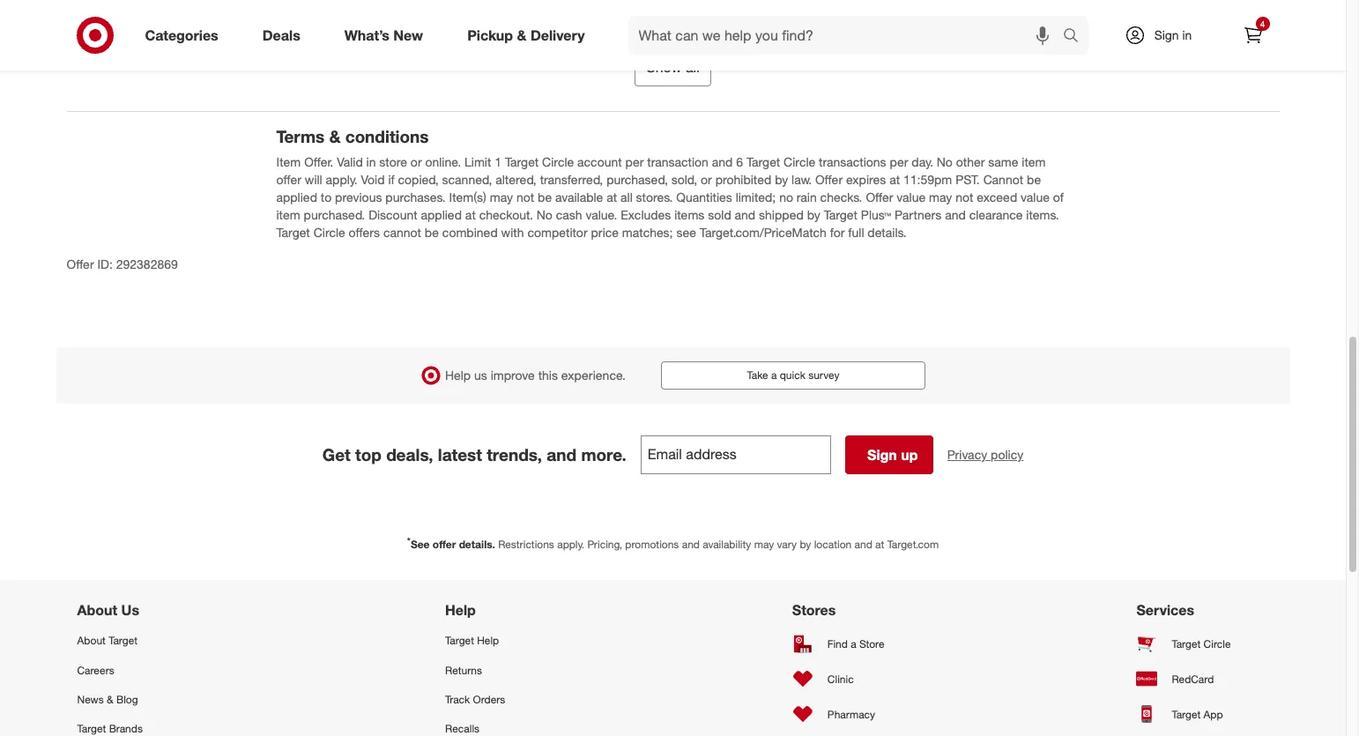 Task type: locate. For each thing, give the bounding box(es) containing it.
deals,
[[386, 445, 433, 465]]

price
[[591, 225, 619, 240]]

find
[[828, 637, 848, 650]]

details. left restrictions in the left of the page
[[459, 538, 495, 551]]

1 vertical spatial help
[[445, 601, 476, 619]]

apply. left "pricing,"
[[557, 538, 584, 551]]

law.
[[792, 172, 812, 187]]

and right "location" at the right bottom of the page
[[855, 538, 872, 551]]

0 horizontal spatial offer
[[276, 172, 301, 187]]

1 horizontal spatial sign
[[1154, 27, 1179, 42]]

about target link
[[77, 626, 210, 655]]

redcard
[[1172, 672, 1214, 686]]

1 horizontal spatial in
[[1182, 27, 1192, 42]]

2 vertical spatial &
[[107, 693, 113, 706]]

sign inside sign in link
[[1154, 27, 1179, 42]]

offer down item
[[276, 172, 301, 187]]

other
[[956, 155, 985, 170]]

not down altered,
[[516, 190, 534, 205]]

0 horizontal spatial no
[[537, 207, 553, 222]]

1 horizontal spatial value
[[1021, 190, 1050, 205]]

pharmacy
[[828, 708, 875, 721]]

1 horizontal spatial per
[[890, 155, 908, 170]]

1 horizontal spatial no
[[937, 155, 953, 170]]

full
[[848, 225, 864, 240]]

target left app
[[1172, 708, 1201, 721]]

0 vertical spatial all
[[686, 58, 700, 75]]

item left purchased.
[[276, 207, 300, 222]]

recalls link
[[445, 714, 557, 736]]

per up purchased,
[[625, 155, 644, 170]]

cash
[[556, 207, 582, 222]]

0 vertical spatial help
[[445, 368, 471, 383]]

help up returns link
[[477, 634, 499, 647]]

offer up plus™
[[866, 190, 893, 205]]

0 horizontal spatial item
[[276, 207, 300, 222]]

1 horizontal spatial offer
[[433, 538, 456, 551]]

sign in
[[1154, 27, 1192, 42]]

1 vertical spatial be
[[538, 190, 552, 205]]

* see offer details. restrictions apply. pricing, promotions and availability may vary by location and at target.com
[[407, 535, 939, 551]]

help for help
[[445, 601, 476, 619]]

orders
[[473, 693, 505, 706]]

0 vertical spatial be
[[1027, 172, 1041, 187]]

1 vertical spatial sign
[[867, 446, 897, 464]]

sign left 4 link
[[1154, 27, 1179, 42]]

1 vertical spatial apply.
[[557, 538, 584, 551]]

and left the more.
[[547, 445, 577, 465]]

by right vary
[[800, 538, 811, 551]]

may up checkout.
[[490, 190, 513, 205]]

valid
[[337, 155, 363, 170]]

sign for sign up
[[867, 446, 897, 464]]

in inside terms & conditions item offer. valid in store or online. limit 1 target circle account per transaction and 6 target circle transactions per day. no other same item offer will apply. void if copied, scanned, altered, transferred, purchased, sold, or prohibited by law. offer expires at 11:59pm pst. cannot be applied to previous purchases. item(s) may not be available at all stores. quantities limited; no rain checks. offer value may not exceed value of item purchased. discount applied at checkout. no cash value. excludes items sold and shipped by target plus™ partners and clearance items. target circle offers cannot be combined with competitor price matches; see target.com/pricematch for full details.
[[366, 155, 376, 170]]

details. down plus™
[[868, 225, 907, 240]]

2 vertical spatial help
[[477, 634, 499, 647]]

per left day.
[[890, 155, 908, 170]]

survey
[[808, 369, 840, 382]]

target app
[[1172, 708, 1223, 721]]

offer inside * see offer details. restrictions apply. pricing, promotions and availability may vary by location and at target.com
[[433, 538, 456, 551]]

1 horizontal spatial all
[[686, 58, 700, 75]]

applied down will
[[276, 190, 317, 205]]

0 vertical spatial a
[[771, 369, 777, 382]]

1 vertical spatial by
[[807, 207, 820, 222]]

not down "pst."
[[956, 190, 974, 205]]

help for help us improve this experience.
[[445, 368, 471, 383]]

0 horizontal spatial not
[[516, 190, 534, 205]]

target up 'returns'
[[445, 634, 474, 647]]

1 horizontal spatial or
[[701, 172, 712, 187]]

value up partners
[[897, 190, 926, 205]]

about up about target
[[77, 601, 117, 619]]

in
[[1182, 27, 1192, 42], [366, 155, 376, 170]]

2 horizontal spatial may
[[929, 190, 952, 205]]

apply. inside terms & conditions item offer. valid in store or online. limit 1 target circle account per transaction and 6 target circle transactions per day. no other same item offer will apply. void if copied, scanned, altered, transferred, purchased, sold, or prohibited by law. offer expires at 11:59pm pst. cannot be applied to previous purchases. item(s) may not be available at all stores. quantities limited; no rain checks. offer value may not exceed value of item purchased. discount applied at checkout. no cash value. excludes items sold and shipped by target plus™ partners and clearance items. target circle offers cannot be combined with competitor price matches; see target.com/pricematch for full details.
[[326, 172, 358, 187]]

applied down purchases.
[[421, 207, 462, 222]]

about up careers at the bottom left of the page
[[77, 634, 106, 647]]

0 horizontal spatial &
[[107, 693, 113, 706]]

0 horizontal spatial details.
[[459, 538, 495, 551]]

a inside button
[[771, 369, 777, 382]]

1 horizontal spatial not
[[956, 190, 974, 205]]

to
[[321, 190, 332, 205]]

offer left the id: at the left
[[67, 257, 94, 272]]

experience.
[[561, 368, 626, 383]]

circle
[[542, 155, 574, 170], [784, 155, 816, 170], [313, 225, 345, 240], [1204, 637, 1231, 650]]

services
[[1137, 601, 1194, 619]]

help left the us
[[445, 368, 471, 383]]

may inside * see offer details. restrictions apply. pricing, promotions and availability may vary by location and at target.com
[[754, 538, 774, 551]]

available
[[555, 190, 603, 205]]

sign
[[1154, 27, 1179, 42], [867, 446, 897, 464]]

at left target.com
[[875, 538, 884, 551]]

if
[[388, 172, 395, 187]]

news & blog
[[77, 693, 138, 706]]

1 horizontal spatial may
[[754, 538, 774, 551]]

target up redcard
[[1172, 637, 1201, 650]]

1 horizontal spatial details.
[[868, 225, 907, 240]]

pst.
[[956, 172, 980, 187]]

None text field
[[641, 436, 831, 474]]

combined
[[442, 225, 498, 240]]

offer right see at the bottom left of page
[[433, 538, 456, 551]]

partners
[[895, 207, 942, 222]]

What can we help you find? suggestions appear below search field
[[628, 16, 1067, 55]]

or up quantities
[[701, 172, 712, 187]]

0 horizontal spatial or
[[411, 155, 422, 170]]

find a store
[[828, 637, 885, 650]]

pickup & delivery
[[467, 26, 585, 44]]

all down purchased,
[[621, 190, 633, 205]]

target circle link
[[1137, 626, 1269, 661]]

transferred,
[[540, 172, 603, 187]]

1 horizontal spatial offer
[[815, 172, 843, 187]]

1 horizontal spatial a
[[851, 637, 857, 650]]

1 vertical spatial details.
[[459, 538, 495, 551]]

sign up
[[867, 446, 918, 464]]

value up the items.
[[1021, 190, 1050, 205]]

news
[[77, 693, 104, 706]]

store
[[379, 155, 407, 170]]

1 vertical spatial applied
[[421, 207, 462, 222]]

app
[[1204, 708, 1223, 721]]

what's new link
[[329, 16, 445, 55]]

at
[[890, 172, 900, 187], [607, 190, 617, 205], [465, 207, 476, 222], [875, 538, 884, 551]]

help us improve this experience.
[[445, 368, 626, 383]]

what's new
[[344, 26, 423, 44]]

sold
[[708, 207, 731, 222]]

quick
[[780, 369, 805, 382]]

value.
[[586, 207, 617, 222]]

help up target help at bottom
[[445, 601, 476, 619]]

may down 11:59pm
[[929, 190, 952, 205]]

a right take
[[771, 369, 777, 382]]

details. inside * see offer details. restrictions apply. pricing, promotions and availability may vary by location and at target.com
[[459, 538, 495, 551]]

1 vertical spatial item
[[276, 207, 300, 222]]

0 horizontal spatial a
[[771, 369, 777, 382]]

0 vertical spatial applied
[[276, 190, 317, 205]]

matches;
[[622, 225, 673, 240]]

1 vertical spatial about
[[77, 634, 106, 647]]

careers link
[[77, 655, 210, 685]]

0 horizontal spatial value
[[897, 190, 926, 205]]

2 horizontal spatial &
[[517, 26, 527, 44]]

applied
[[276, 190, 317, 205], [421, 207, 462, 222]]

shipped
[[759, 207, 804, 222]]

for
[[830, 225, 845, 240]]

0 horizontal spatial be
[[425, 225, 439, 240]]

vary
[[777, 538, 797, 551]]

1 horizontal spatial &
[[329, 126, 341, 146]]

no up competitor on the left of the page
[[537, 207, 553, 222]]

sign inside sign up button
[[867, 446, 897, 464]]

1 vertical spatial a
[[851, 637, 857, 650]]

item
[[1022, 155, 1046, 170], [276, 207, 300, 222]]

by down rain
[[807, 207, 820, 222]]

help
[[445, 368, 471, 383], [445, 601, 476, 619], [477, 634, 499, 647]]

0 vertical spatial offer
[[276, 172, 301, 187]]

no
[[937, 155, 953, 170], [537, 207, 553, 222]]

apply. down valid
[[326, 172, 358, 187]]

& up valid
[[329, 126, 341, 146]]

2 per from the left
[[890, 155, 908, 170]]

0 vertical spatial no
[[937, 155, 953, 170]]

0 horizontal spatial all
[[621, 190, 633, 205]]

competitor
[[527, 225, 588, 240]]

store
[[859, 637, 885, 650]]

& inside terms & conditions item offer. valid in store or online. limit 1 target circle account per transaction and 6 target circle transactions per day. no other same item offer will apply. void if copied, scanned, altered, transferred, purchased, sold, or prohibited by law. offer expires at 11:59pm pst. cannot be applied to previous purchases. item(s) may not be available at all stores. quantities limited; no rain checks. offer value may not exceed value of item purchased. discount applied at checkout. no cash value. excludes items sold and shipped by target plus™ partners and clearance items. target circle offers cannot be combined with competitor price matches; see target.com/pricematch for full details.
[[329, 126, 341, 146]]

292382869
[[116, 257, 178, 272]]

and left availability
[[682, 538, 700, 551]]

offer
[[815, 172, 843, 187], [866, 190, 893, 205], [67, 257, 94, 272]]

by up no
[[775, 172, 788, 187]]

0 vertical spatial details.
[[868, 225, 907, 240]]

1 not from the left
[[516, 190, 534, 205]]

1 vertical spatial or
[[701, 172, 712, 187]]

see
[[676, 225, 696, 240]]

1 vertical spatial all
[[621, 190, 633, 205]]

0 vertical spatial or
[[411, 155, 422, 170]]

about target
[[77, 634, 138, 647]]

2 about from the top
[[77, 634, 106, 647]]

2 vertical spatial by
[[800, 538, 811, 551]]

0 vertical spatial in
[[1182, 27, 1192, 42]]

& left blog
[[107, 693, 113, 706]]

in left 4 link
[[1182, 27, 1192, 42]]

0 horizontal spatial sign
[[867, 446, 897, 464]]

cannot
[[983, 172, 1023, 187]]

circle up the redcard link on the right of the page
[[1204, 637, 1231, 650]]

0 vertical spatial offer
[[815, 172, 843, 187]]

item right same
[[1022, 155, 1046, 170]]

may
[[490, 190, 513, 205], [929, 190, 952, 205], [754, 538, 774, 551]]

0 horizontal spatial in
[[366, 155, 376, 170]]

target down news
[[77, 722, 106, 735]]

per
[[625, 155, 644, 170], [890, 155, 908, 170]]

1 vertical spatial offer
[[433, 538, 456, 551]]

circle up the transferred,
[[542, 155, 574, 170]]

careers
[[77, 663, 114, 677]]

all right show
[[686, 58, 700, 75]]

target down checks.
[[824, 207, 858, 222]]

1 about from the top
[[77, 601, 117, 619]]

discount
[[369, 207, 417, 222]]

0 horizontal spatial offer
[[67, 257, 94, 272]]

trends,
[[487, 445, 542, 465]]

1 horizontal spatial be
[[538, 190, 552, 205]]

sign for sign in
[[1154, 27, 1179, 42]]

us
[[474, 368, 487, 383]]

about for about target
[[77, 634, 106, 647]]

*
[[407, 535, 411, 546]]

pickup
[[467, 26, 513, 44]]

0 vertical spatial apply.
[[326, 172, 358, 187]]

1 horizontal spatial item
[[1022, 155, 1046, 170]]

and
[[712, 155, 733, 170], [735, 207, 756, 222], [945, 207, 966, 222], [547, 445, 577, 465], [682, 538, 700, 551], [855, 538, 872, 551]]

apply.
[[326, 172, 358, 187], [557, 538, 584, 551]]

0 vertical spatial about
[[77, 601, 117, 619]]

no right day.
[[937, 155, 953, 170]]

and down limited;
[[735, 207, 756, 222]]

track
[[445, 693, 470, 706]]

checkout.
[[479, 207, 533, 222]]

2 horizontal spatial offer
[[866, 190, 893, 205]]

offer up checks.
[[815, 172, 843, 187]]

1 horizontal spatial applied
[[421, 207, 462, 222]]

& right pickup
[[517, 26, 527, 44]]

& for pickup
[[517, 26, 527, 44]]

about for about us
[[77, 601, 117, 619]]

or up copied,
[[411, 155, 422, 170]]

0 vertical spatial sign
[[1154, 27, 1179, 42]]

4 link
[[1234, 16, 1272, 55]]

may left vary
[[754, 538, 774, 551]]

1 vertical spatial in
[[366, 155, 376, 170]]

1 horizontal spatial apply.
[[557, 538, 584, 551]]

location
[[814, 538, 852, 551]]

in up "void"
[[366, 155, 376, 170]]

take a quick survey
[[747, 369, 840, 382]]

0 vertical spatial &
[[517, 26, 527, 44]]

sign left up
[[867, 446, 897, 464]]

up
[[901, 446, 918, 464]]

0 horizontal spatial apply.
[[326, 172, 358, 187]]

be
[[1027, 172, 1041, 187], [538, 190, 552, 205], [425, 225, 439, 240]]

1 vertical spatial offer
[[866, 190, 893, 205]]

target app link
[[1137, 697, 1269, 732]]

0 horizontal spatial may
[[490, 190, 513, 205]]

0 horizontal spatial per
[[625, 155, 644, 170]]

top
[[355, 445, 382, 465]]

1 vertical spatial &
[[329, 126, 341, 146]]

at up combined
[[465, 207, 476, 222]]

a right 'find'
[[851, 637, 857, 650]]



Task type: vqa. For each thing, say whether or not it's contained in the screenshot.
"tile"
no



Task type: describe. For each thing, give the bounding box(es) containing it.
a for quick
[[771, 369, 777, 382]]

by inside * see offer details. restrictions apply. pricing, promotions and availability may vary by location and at target.com
[[800, 538, 811, 551]]

returns
[[445, 663, 482, 677]]

target down us
[[109, 634, 138, 647]]

terms
[[276, 126, 325, 146]]

target.com
[[887, 538, 939, 551]]

6
[[736, 155, 743, 170]]

of
[[1053, 190, 1064, 205]]

altered,
[[496, 172, 537, 187]]

copied,
[[398, 172, 439, 187]]

conditions
[[345, 126, 429, 146]]

sign up button
[[845, 436, 933, 474]]

item(s)
[[449, 190, 486, 205]]

categories link
[[130, 16, 240, 55]]

track orders
[[445, 693, 505, 706]]

clinic link
[[792, 661, 902, 697]]

2 not from the left
[[956, 190, 974, 205]]

and left 6
[[712, 155, 733, 170]]

2 horizontal spatial be
[[1027, 172, 1041, 187]]

target help link
[[445, 626, 557, 655]]

stores.
[[636, 190, 673, 205]]

11:59pm
[[903, 172, 952, 187]]

stores
[[792, 601, 836, 619]]

take
[[747, 369, 768, 382]]

details. inside terms & conditions item offer. valid in store or online. limit 1 target circle account per transaction and 6 target circle transactions per day. no other same item offer will apply. void if copied, scanned, altered, transferred, purchased, sold, or prohibited by law. offer expires at 11:59pm pst. cannot be applied to previous purchases. item(s) may not be available at all stores. quantities limited; no rain checks. offer value may not exceed value of item purchased. discount applied at checkout. no cash value. excludes items sold and shipped by target plus™ partners and clearance items. target circle offers cannot be combined with competitor price matches; see target.com/pricematch for full details.
[[868, 225, 907, 240]]

apply. inside * see offer details. restrictions apply. pricing, promotions and availability may vary by location and at target.com
[[557, 538, 584, 551]]

0 vertical spatial by
[[775, 172, 788, 187]]

at right expires at right top
[[890, 172, 900, 187]]

target brands
[[77, 722, 143, 735]]

plus™
[[861, 207, 891, 222]]

target circle
[[1172, 637, 1231, 650]]

id:
[[97, 257, 113, 272]]

expires
[[846, 172, 886, 187]]

sold,
[[671, 172, 697, 187]]

show all link
[[635, 47, 711, 86]]

show all
[[646, 58, 700, 75]]

item
[[276, 155, 301, 170]]

see
[[411, 538, 430, 551]]

& for terms
[[329, 126, 341, 146]]

target up altered,
[[505, 155, 539, 170]]

cannot
[[383, 225, 421, 240]]

redcard link
[[1137, 661, 1269, 697]]

2 vertical spatial be
[[425, 225, 439, 240]]

recalls
[[445, 722, 480, 735]]

deals link
[[247, 16, 322, 55]]

take a quick survey button
[[661, 362, 926, 390]]

transactions
[[819, 155, 886, 170]]

limit
[[465, 155, 491, 170]]

clinic
[[828, 672, 854, 686]]

clearance
[[969, 207, 1023, 222]]

items.
[[1026, 207, 1059, 222]]

target down purchased.
[[276, 225, 310, 240]]

1 per from the left
[[625, 155, 644, 170]]

rain
[[797, 190, 817, 205]]

no
[[779, 190, 793, 205]]

show
[[646, 58, 682, 75]]

all inside terms & conditions item offer. valid in store or online. limit 1 target circle account per transaction and 6 target circle transactions per day. no other same item offer will apply. void if copied, scanned, altered, transferred, purchased, sold, or prohibited by law. offer expires at 11:59pm pst. cannot be applied to previous purchases. item(s) may not be available at all stores. quantities limited; no rain checks. offer value may not exceed value of item purchased. discount applied at checkout. no cash value. excludes items sold and shipped by target plus™ partners and clearance items. target circle offers cannot be combined with competitor price matches; see target.com/pricematch for full details.
[[621, 190, 633, 205]]

terms & conditions item offer. valid in store or online. limit 1 target circle account per transaction and 6 target circle transactions per day. no other same item offer will apply. void if copied, scanned, altered, transferred, purchased, sold, or prohibited by law. offer expires at 11:59pm pst. cannot be applied to previous purchases. item(s) may not be available at all stores. quantities limited; no rain checks. offer value may not exceed value of item purchased. discount applied at checkout. no cash value. excludes items sold and shipped by target plus™ partners and clearance items. target circle offers cannot be combined with competitor price matches; see target.com/pricematch for full details.
[[276, 126, 1067, 240]]

2 value from the left
[[1021, 190, 1050, 205]]

excludes
[[621, 207, 671, 222]]

exceed
[[977, 190, 1017, 205]]

get top deals, latest trends, and more.
[[322, 445, 627, 465]]

us
[[121, 601, 139, 619]]

void
[[361, 172, 385, 187]]

at inside * see offer details. restrictions apply. pricing, promotions and availability may vary by location and at target.com
[[875, 538, 884, 551]]

more.
[[581, 445, 627, 465]]

new
[[393, 26, 423, 44]]

0 horizontal spatial applied
[[276, 190, 317, 205]]

find a store link
[[792, 626, 902, 661]]

and right partners
[[945, 207, 966, 222]]

purchases.
[[385, 190, 446, 205]]

previous
[[335, 190, 382, 205]]

offer inside terms & conditions item offer. valid in store or online. limit 1 target circle account per transaction and 6 target circle transactions per day. no other same item offer will apply. void if copied, scanned, altered, transferred, purchased, sold, or prohibited by law. offer expires at 11:59pm pst. cannot be applied to previous purchases. item(s) may not be available at all stores. quantities limited; no rain checks. offer value may not exceed value of item purchased. discount applied at checkout. no cash value. excludes items sold and shipped by target plus™ partners and clearance items. target circle offers cannot be combined with competitor price matches; see target.com/pricematch for full details.
[[276, 172, 301, 187]]

purchased,
[[607, 172, 668, 187]]

restrictions
[[498, 538, 554, 551]]

0 vertical spatial item
[[1022, 155, 1046, 170]]

circle down purchased.
[[313, 225, 345, 240]]

a for store
[[851, 637, 857, 650]]

target.com/pricematch
[[700, 225, 827, 240]]

limited;
[[736, 190, 776, 205]]

availability
[[703, 538, 751, 551]]

& for news
[[107, 693, 113, 706]]

sign in link
[[1109, 16, 1219, 55]]

about us
[[77, 601, 139, 619]]

items
[[674, 207, 705, 222]]

news & blog link
[[77, 685, 210, 714]]

2 vertical spatial offer
[[67, 257, 94, 272]]

1 vertical spatial no
[[537, 207, 553, 222]]

search button
[[1055, 16, 1097, 58]]

1 value from the left
[[897, 190, 926, 205]]

same
[[988, 155, 1018, 170]]

offer.
[[304, 155, 333, 170]]

circle up law.
[[784, 155, 816, 170]]

target right 6
[[747, 155, 780, 170]]

returns link
[[445, 655, 557, 685]]

with
[[501, 225, 524, 240]]

improve
[[491, 368, 535, 383]]

offer id: 292382869
[[67, 257, 178, 272]]

online.
[[425, 155, 461, 170]]

search
[[1055, 28, 1097, 45]]

categories
[[145, 26, 218, 44]]

brands
[[109, 722, 143, 735]]

what's
[[344, 26, 390, 44]]

at up value.
[[607, 190, 617, 205]]

get
[[322, 445, 351, 465]]

checks.
[[820, 190, 863, 205]]

prohibited
[[715, 172, 772, 187]]



